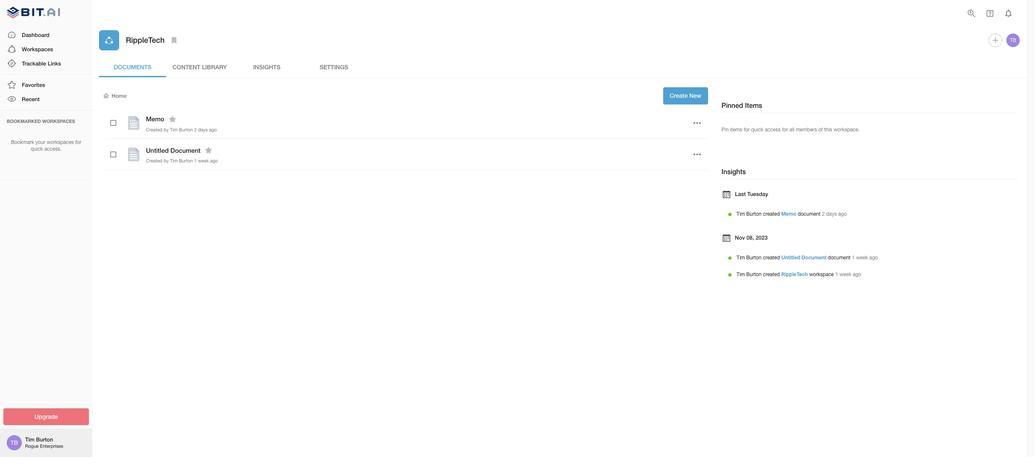 Task type: vqa. For each thing, say whether or not it's contained in the screenshot.


Task type: locate. For each thing, give the bounding box(es) containing it.
2 horizontal spatial 1
[[852, 255, 855, 261]]

tim inside tim burton created untitled document document 1 week ago
[[737, 255, 745, 261]]

enterprises
[[40, 444, 63, 449]]

nov
[[735, 234, 745, 241]]

1 horizontal spatial 2
[[822, 211, 825, 217]]

rippletech left bookmark image
[[126, 35, 165, 45]]

document right memo link
[[798, 211, 821, 217]]

by for memo
[[164, 127, 169, 132]]

1 vertical spatial document
[[828, 255, 851, 261]]

home link
[[102, 92, 127, 100]]

1 vertical spatial days
[[827, 211, 837, 217]]

2 right memo link
[[822, 211, 825, 217]]

all
[[790, 127, 795, 133]]

created down 2023
[[763, 255, 780, 261]]

1
[[194, 158, 197, 163], [852, 255, 855, 261], [836, 272, 839, 278]]

burton inside tim burton created memo document 2 days ago
[[747, 211, 762, 217]]

rippletech down untitled document link
[[782, 271, 808, 278]]

recent
[[22, 96, 40, 103]]

ago
[[209, 127, 217, 132], [210, 158, 218, 163], [839, 211, 847, 217], [870, 255, 878, 261], [853, 272, 862, 278]]

1 horizontal spatial quick
[[752, 127, 764, 133]]

created inside tim burton created untitled document document 1 week ago
[[763, 255, 780, 261]]

0 horizontal spatial insights
[[253, 63, 281, 70]]

content library link
[[166, 57, 233, 77]]

tim inside tim burton created rippletech workspace 1 week ago
[[737, 272, 745, 278]]

1 vertical spatial 1
[[852, 255, 855, 261]]

ago inside tim burton created rippletech workspace 1 week ago
[[853, 272, 862, 278]]

burton inside tim burton created untitled document document 1 week ago
[[747, 255, 762, 261]]

1 vertical spatial insights
[[722, 167, 746, 175]]

bookmark image
[[169, 35, 179, 45]]

2 vertical spatial 1
[[836, 272, 839, 278]]

by
[[164, 127, 169, 132], [164, 158, 169, 163]]

quick inside the bookmark your workspaces for quick access.
[[31, 146, 43, 152]]

created inside tim burton created memo document 2 days ago
[[763, 211, 780, 217]]

untitled document link
[[782, 254, 827, 261]]

tb
[[1010, 37, 1017, 43], [11, 439, 18, 446]]

tab list containing documents
[[99, 57, 1022, 77]]

create new
[[670, 92, 702, 99]]

for right items
[[744, 127, 750, 133]]

1 vertical spatial created
[[763, 255, 780, 261]]

burton inside tim burton created rippletech workspace 1 week ago
[[747, 272, 762, 278]]

1 vertical spatial memo
[[782, 211, 797, 217]]

created inside tim burton created rippletech workspace 1 week ago
[[763, 272, 780, 278]]

0 horizontal spatial tb
[[11, 439, 18, 446]]

quick
[[752, 127, 764, 133], [31, 146, 43, 152]]

document
[[798, 211, 821, 217], [828, 255, 851, 261]]

1 horizontal spatial memo
[[782, 211, 797, 217]]

1 vertical spatial tb
[[11, 439, 18, 446]]

0 vertical spatial document
[[798, 211, 821, 217]]

tim for memo
[[737, 211, 745, 217]]

created
[[763, 211, 780, 217], [763, 255, 780, 261], [763, 272, 780, 278]]

tim inside tim burton rogue enterprises
[[25, 436, 34, 443]]

0 vertical spatial memo
[[146, 115, 164, 123]]

2 horizontal spatial for
[[782, 127, 789, 133]]

1 horizontal spatial document
[[828, 255, 851, 261]]

2 horizontal spatial week
[[857, 255, 868, 261]]

rippletech
[[126, 35, 165, 45], [782, 271, 808, 278]]

0 horizontal spatial memo
[[146, 115, 164, 123]]

1 inside tim burton created untitled document document 1 week ago
[[852, 255, 855, 261]]

2 vertical spatial created
[[763, 272, 780, 278]]

created down untitled document
[[146, 158, 162, 163]]

created left memo link
[[763, 211, 780, 217]]

2 up untitled document
[[194, 127, 197, 132]]

created up untitled document
[[146, 127, 162, 132]]

2 vertical spatial week
[[840, 272, 852, 278]]

upgrade
[[34, 413, 58, 420]]

tim for untitled
[[737, 255, 745, 261]]

tim
[[170, 127, 178, 132], [170, 158, 178, 163], [737, 211, 745, 217], [737, 255, 745, 261], [737, 272, 745, 278], [25, 436, 34, 443]]

1 horizontal spatial tb
[[1010, 37, 1017, 43]]

of
[[819, 127, 823, 133]]

workspace
[[810, 272, 834, 278]]

untitled up created by tim burton 1 week ago
[[146, 146, 169, 154]]

2
[[194, 127, 197, 132], [822, 211, 825, 217]]

content library
[[173, 63, 227, 70]]

items
[[745, 101, 763, 109]]

burton for enterprises
[[36, 436, 53, 443]]

ago inside tim burton created untitled document document 1 week ago
[[870, 255, 878, 261]]

your
[[35, 139, 45, 145]]

0 vertical spatial untitled
[[146, 146, 169, 154]]

insights
[[253, 63, 281, 70], [722, 167, 746, 175]]

1 horizontal spatial for
[[744, 127, 750, 133]]

this
[[825, 127, 833, 133]]

0 vertical spatial 1
[[194, 158, 197, 163]]

document inside tim burton created untitled document document 1 week ago
[[828, 255, 851, 261]]

week
[[198, 158, 209, 163], [857, 255, 868, 261], [840, 272, 852, 278]]

create new button
[[663, 87, 708, 104]]

insights link
[[233, 57, 301, 77]]

workspaces
[[47, 139, 74, 145]]

0 vertical spatial tb
[[1010, 37, 1017, 43]]

quick left 'access' at the top of the page
[[752, 127, 764, 133]]

0 horizontal spatial days
[[198, 127, 208, 132]]

untitled document
[[146, 146, 201, 154]]

created left rippletech link
[[763, 272, 780, 278]]

rogue
[[25, 444, 39, 449]]

1 horizontal spatial days
[[827, 211, 837, 217]]

1 inside tim burton created rippletech workspace 1 week ago
[[836, 272, 839, 278]]

document up created by tim burton 1 week ago
[[171, 146, 201, 154]]

week inside tim burton created rippletech workspace 1 week ago
[[840, 272, 852, 278]]

1 vertical spatial document
[[802, 254, 827, 261]]

burton
[[179, 127, 193, 132], [179, 158, 193, 163], [747, 211, 762, 217], [747, 255, 762, 261], [747, 272, 762, 278], [36, 436, 53, 443]]

1 vertical spatial week
[[857, 255, 868, 261]]

nov 08, 2023
[[735, 234, 768, 241]]

memo
[[146, 115, 164, 123], [782, 211, 797, 217]]

days
[[198, 127, 208, 132], [827, 211, 837, 217]]

1 horizontal spatial rippletech
[[782, 271, 808, 278]]

1 horizontal spatial 1
[[836, 272, 839, 278]]

1 vertical spatial 2
[[822, 211, 825, 217]]

create
[[670, 92, 688, 99]]

days inside tim burton created memo document 2 days ago
[[827, 211, 837, 217]]

untitled
[[146, 146, 169, 154], [782, 254, 801, 261]]

quick down your
[[31, 146, 43, 152]]

0 vertical spatial rippletech
[[126, 35, 165, 45]]

1 vertical spatial quick
[[31, 146, 43, 152]]

1 created from the top
[[146, 127, 162, 132]]

rippletech link
[[782, 271, 808, 278]]

3 created from the top
[[763, 272, 780, 278]]

tim inside tim burton created memo document 2 days ago
[[737, 211, 745, 217]]

0 vertical spatial by
[[164, 127, 169, 132]]

0 horizontal spatial untitled
[[146, 146, 169, 154]]

document up workspace
[[802, 254, 827, 261]]

0 horizontal spatial document
[[171, 146, 201, 154]]

links
[[48, 60, 61, 67]]

2 by from the top
[[164, 158, 169, 163]]

0 vertical spatial created
[[763, 211, 780, 217]]

0 vertical spatial 2
[[194, 127, 197, 132]]

week inside tim burton created untitled document document 1 week ago
[[857, 255, 868, 261]]

document
[[171, 146, 201, 154], [802, 254, 827, 261]]

burton inside tim burton rogue enterprises
[[36, 436, 53, 443]]

created
[[146, 127, 162, 132], [146, 158, 162, 163]]

untitled up rippletech link
[[782, 254, 801, 261]]

2 created from the top
[[763, 255, 780, 261]]

document up workspace
[[828, 255, 851, 261]]

0 horizontal spatial 2
[[194, 127, 197, 132]]

tim for enterprises
[[25, 436, 34, 443]]

1 horizontal spatial document
[[802, 254, 827, 261]]

0 horizontal spatial quick
[[31, 146, 43, 152]]

home
[[112, 92, 127, 99]]

0 horizontal spatial for
[[75, 139, 81, 145]]

workspace.
[[834, 127, 860, 133]]

1 horizontal spatial week
[[840, 272, 852, 278]]

for inside the bookmark your workspaces for quick access.
[[75, 139, 81, 145]]

tim burton created memo document 2 days ago
[[737, 211, 847, 217]]

for right workspaces
[[75, 139, 81, 145]]

favorite image
[[167, 114, 177, 124]]

1 created from the top
[[763, 211, 780, 217]]

1 vertical spatial created
[[146, 158, 162, 163]]

by down untitled document
[[164, 158, 169, 163]]

last
[[735, 190, 746, 197]]

documents
[[114, 63, 151, 70]]

1 vertical spatial untitled
[[782, 254, 801, 261]]

tim burton created rippletech workspace 1 week ago
[[737, 271, 862, 278]]

for
[[744, 127, 750, 133], [782, 127, 789, 133], [75, 139, 81, 145]]

1 by from the top
[[164, 127, 169, 132]]

by down favorite icon
[[164, 127, 169, 132]]

0 vertical spatial quick
[[752, 127, 764, 133]]

0 vertical spatial week
[[198, 158, 209, 163]]

2 created from the top
[[146, 158, 162, 163]]

1 vertical spatial by
[[164, 158, 169, 163]]

for left all
[[782, 127, 789, 133]]

by for untitled document
[[164, 158, 169, 163]]

insights inside tab list
[[253, 63, 281, 70]]

0 horizontal spatial document
[[798, 211, 821, 217]]

0 vertical spatial insights
[[253, 63, 281, 70]]

0 vertical spatial created
[[146, 127, 162, 132]]

tab list
[[99, 57, 1022, 77]]



Task type: describe. For each thing, give the bounding box(es) containing it.
created by tim burton 2 days ago
[[146, 127, 217, 132]]

access
[[765, 127, 781, 133]]

burton for untitled
[[747, 255, 762, 261]]

created for untitled document
[[146, 158, 162, 163]]

burton for memo
[[747, 211, 762, 217]]

access.
[[44, 146, 62, 152]]

created for untitled
[[763, 255, 780, 261]]

trackable links
[[22, 60, 61, 67]]

created for memo
[[146, 127, 162, 132]]

0 horizontal spatial rippletech
[[126, 35, 165, 45]]

1 horizontal spatial insights
[[722, 167, 746, 175]]

favorite image
[[204, 145, 214, 155]]

trackable links button
[[0, 56, 92, 71]]

0 vertical spatial document
[[171, 146, 201, 154]]

created by tim burton 1 week ago
[[146, 158, 218, 163]]

2 inside tim burton created memo document 2 days ago
[[822, 211, 825, 217]]

dashboard button
[[0, 28, 92, 42]]

memo link
[[782, 211, 797, 217]]

document inside tim burton created memo document 2 days ago
[[798, 211, 821, 217]]

recent button
[[0, 92, 92, 106]]

tim for rippletech
[[737, 272, 745, 278]]

trackable
[[22, 60, 46, 67]]

bookmark your workspaces for quick access.
[[11, 139, 81, 152]]

documents link
[[99, 57, 166, 77]]

created for rippletech
[[763, 272, 780, 278]]

favorites button
[[0, 78, 92, 92]]

settings
[[320, 63, 348, 70]]

tuesday
[[748, 190, 769, 197]]

2023
[[756, 234, 768, 241]]

items
[[730, 127, 743, 133]]

tb button
[[1006, 32, 1022, 48]]

tb inside button
[[1010, 37, 1017, 43]]

08,
[[747, 234, 754, 241]]

pin items for quick access for all members of this workspace.
[[722, 127, 860, 133]]

tim burton created untitled document document 1 week ago
[[737, 254, 878, 261]]

favorites
[[22, 81, 45, 88]]

pinned items
[[722, 101, 763, 109]]

0 horizontal spatial 1
[[194, 158, 197, 163]]

tim burton rogue enterprises
[[25, 436, 63, 449]]

last tuesday
[[735, 190, 769, 197]]

members
[[796, 127, 817, 133]]

library
[[202, 63, 227, 70]]

created for memo
[[763, 211, 780, 217]]

bookmarked workspaces
[[7, 118, 75, 124]]

workspaces
[[22, 46, 53, 52]]

settings link
[[301, 57, 368, 77]]

workspaces button
[[0, 42, 92, 56]]

workspaces
[[42, 118, 75, 124]]

0 horizontal spatial week
[[198, 158, 209, 163]]

content
[[173, 63, 200, 70]]

0 vertical spatial days
[[198, 127, 208, 132]]

bookmarked
[[7, 118, 41, 124]]

ago inside tim burton created memo document 2 days ago
[[839, 211, 847, 217]]

bookmark
[[11, 139, 34, 145]]

pinned
[[722, 101, 744, 109]]

new
[[690, 92, 702, 99]]

pin
[[722, 127, 729, 133]]

dashboard
[[22, 31, 50, 38]]

upgrade button
[[3, 408, 89, 425]]

1 vertical spatial rippletech
[[782, 271, 808, 278]]

burton for rippletech
[[747, 272, 762, 278]]

1 horizontal spatial untitled
[[782, 254, 801, 261]]



